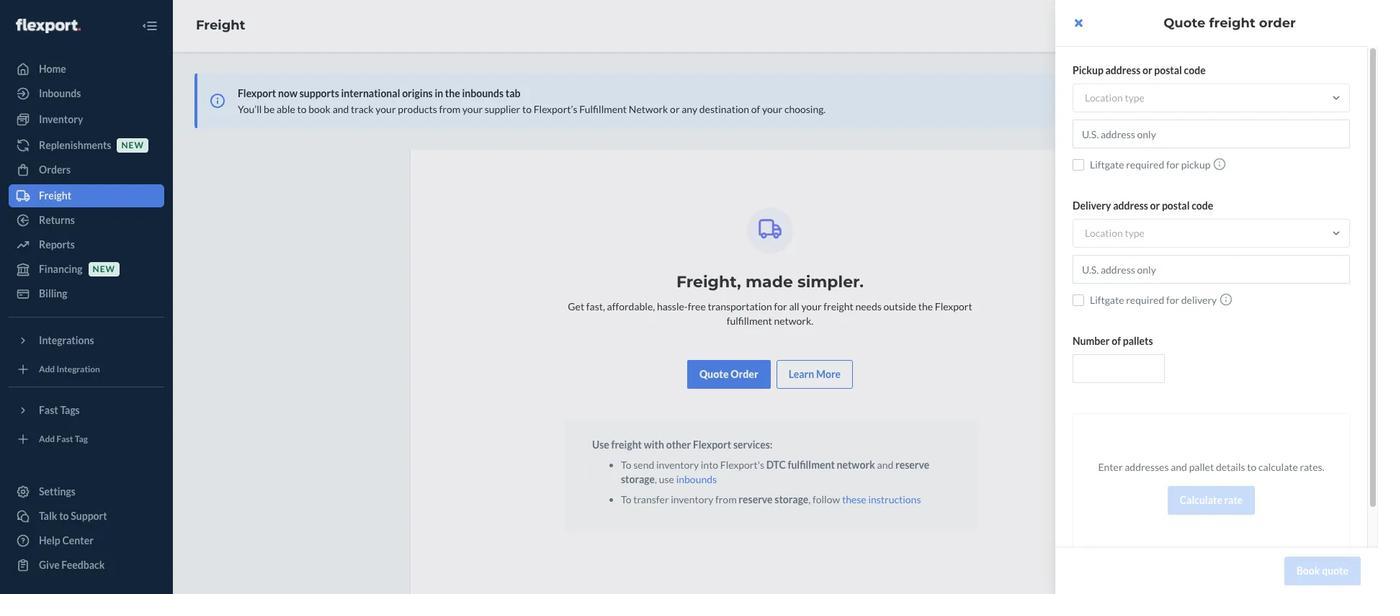 Task type: vqa. For each thing, say whether or not it's contained in the screenshot.
'All'
no



Task type: locate. For each thing, give the bounding box(es) containing it.
0 vertical spatial required
[[1127, 159, 1165, 171]]

0 vertical spatial liftgate
[[1090, 159, 1125, 171]]

code for pickup address or postal code
[[1184, 64, 1206, 76]]

or down the liftgate required for pickup
[[1151, 200, 1160, 212]]

0 vertical spatial location type
[[1085, 92, 1145, 104]]

pallet
[[1189, 461, 1214, 473]]

address right delivery
[[1113, 200, 1149, 212]]

calculate rate button
[[1168, 486, 1256, 515]]

1 vertical spatial address
[[1113, 200, 1149, 212]]

liftgate required for pickup
[[1090, 159, 1211, 171]]

for for pickup
[[1167, 159, 1180, 171]]

liftgate up delivery
[[1090, 159, 1125, 171]]

required up delivery address or postal code
[[1127, 159, 1165, 171]]

1 u.s. address only text field from the top
[[1073, 120, 1350, 148]]

1 required from the top
[[1127, 159, 1165, 171]]

1 vertical spatial code
[[1192, 200, 1214, 212]]

1 for from the top
[[1167, 159, 1180, 171]]

0 vertical spatial code
[[1184, 64, 1206, 76]]

delivery
[[1182, 294, 1217, 306]]

type
[[1125, 92, 1145, 104], [1125, 227, 1145, 239]]

0 vertical spatial location
[[1085, 92, 1123, 104]]

liftgate for liftgate required for pickup
[[1090, 159, 1125, 171]]

1 vertical spatial required
[[1127, 294, 1165, 306]]

postal down pickup
[[1162, 200, 1190, 212]]

1 liftgate from the top
[[1090, 159, 1125, 171]]

location type down pickup address or postal code
[[1085, 92, 1145, 104]]

location type
[[1085, 92, 1145, 104], [1085, 227, 1145, 239]]

None checkbox
[[1073, 159, 1085, 170]]

1 vertical spatial location
[[1085, 227, 1123, 239]]

calculate
[[1259, 461, 1298, 473]]

postal
[[1155, 64, 1182, 76], [1162, 200, 1190, 212]]

required
[[1127, 159, 1165, 171], [1127, 294, 1165, 306]]

code down pickup
[[1192, 200, 1214, 212]]

1 vertical spatial or
[[1151, 200, 1160, 212]]

1 vertical spatial u.s. address only text field
[[1073, 255, 1350, 284]]

help center button
[[1340, 260, 1368, 334]]

type for pickup
[[1125, 92, 1145, 104]]

address
[[1106, 64, 1141, 76], [1113, 200, 1149, 212]]

0 vertical spatial u.s. address only text field
[[1073, 120, 1350, 148]]

postal down quote
[[1155, 64, 1182, 76]]

book
[[1297, 565, 1321, 577]]

location type down delivery
[[1085, 227, 1145, 239]]

2 location from the top
[[1085, 227, 1123, 239]]

location down pickup
[[1085, 92, 1123, 104]]

pickup
[[1073, 64, 1104, 76]]

liftgate
[[1090, 159, 1125, 171], [1090, 294, 1125, 306]]

for left pickup
[[1167, 159, 1180, 171]]

U.S. address only text field
[[1073, 120, 1350, 148], [1073, 255, 1350, 284]]

pickup
[[1182, 159, 1211, 171]]

code down quote
[[1184, 64, 1206, 76]]

location
[[1085, 92, 1123, 104], [1085, 227, 1123, 239]]

for
[[1167, 159, 1180, 171], [1167, 294, 1180, 306]]

2 location type from the top
[[1085, 227, 1145, 239]]

for left delivery
[[1167, 294, 1180, 306]]

required up pallets
[[1127, 294, 1165, 306]]

enter addresses and pallet details to calculate rates.
[[1099, 461, 1325, 473]]

u.s. address only text field up delivery
[[1073, 255, 1350, 284]]

0 vertical spatial or
[[1143, 64, 1153, 76]]

2 for from the top
[[1167, 294, 1180, 306]]

2 required from the top
[[1127, 294, 1165, 306]]

rate
[[1225, 494, 1243, 507]]

None number field
[[1073, 355, 1165, 383]]

type down delivery address or postal code
[[1125, 227, 1145, 239]]

0 vertical spatial for
[[1167, 159, 1180, 171]]

1 location type from the top
[[1085, 92, 1145, 104]]

0 vertical spatial address
[[1106, 64, 1141, 76]]

or right pickup
[[1143, 64, 1153, 76]]

or
[[1143, 64, 1153, 76], [1151, 200, 1160, 212]]

address for delivery
[[1113, 200, 1149, 212]]

u.s. address only text field for liftgate required for pickup
[[1073, 120, 1350, 148]]

delivery address or postal code
[[1073, 200, 1214, 212]]

liftgate up number of pallets
[[1090, 294, 1125, 306]]

and
[[1171, 461, 1188, 473]]

book quote
[[1297, 565, 1349, 577]]

calculate rate
[[1180, 494, 1243, 507]]

2 liftgate from the top
[[1090, 294, 1125, 306]]

1 vertical spatial for
[[1167, 294, 1180, 306]]

2 type from the top
[[1125, 227, 1145, 239]]

code
[[1184, 64, 1206, 76], [1192, 200, 1214, 212]]

quote
[[1164, 15, 1206, 31]]

u.s. address only text field up pickup
[[1073, 120, 1350, 148]]

location type for pickup
[[1085, 92, 1145, 104]]

location down delivery
[[1085, 227, 1123, 239]]

address right pickup
[[1106, 64, 1141, 76]]

center
[[1347, 271, 1360, 301]]

1 vertical spatial location type
[[1085, 227, 1145, 239]]

1 vertical spatial type
[[1125, 227, 1145, 239]]

number of pallets
[[1073, 335, 1153, 347]]

close image
[[1075, 17, 1083, 29]]

1 location from the top
[[1085, 92, 1123, 104]]

0 vertical spatial postal
[[1155, 64, 1182, 76]]

0 vertical spatial type
[[1125, 92, 1145, 104]]

1 type from the top
[[1125, 92, 1145, 104]]

or for delivery
[[1151, 200, 1160, 212]]

address for pickup
[[1106, 64, 1141, 76]]

book quote button
[[1285, 557, 1361, 586]]

1 vertical spatial liftgate
[[1090, 294, 1125, 306]]

None checkbox
[[1073, 294, 1085, 306]]

1 vertical spatial postal
[[1162, 200, 1190, 212]]

type down pickup address or postal code
[[1125, 92, 1145, 104]]

2 u.s. address only text field from the top
[[1073, 255, 1350, 284]]

help center
[[1347, 271, 1360, 323]]

location type for delivery
[[1085, 227, 1145, 239]]

for for delivery
[[1167, 294, 1180, 306]]



Task type: describe. For each thing, give the bounding box(es) containing it.
required for delivery
[[1127, 294, 1165, 306]]

to
[[1248, 461, 1257, 473]]

location for delivery
[[1085, 227, 1123, 239]]

quote
[[1322, 565, 1349, 577]]

or for pickup
[[1143, 64, 1153, 76]]

freight
[[1210, 15, 1256, 31]]

postal for pickup address or postal code
[[1155, 64, 1182, 76]]

type for delivery
[[1125, 227, 1145, 239]]

details
[[1216, 461, 1246, 473]]

order
[[1260, 15, 1296, 31]]

location for pickup
[[1085, 92, 1123, 104]]

delivery
[[1073, 200, 1112, 212]]

u.s. address only text field for liftgate required for delivery
[[1073, 255, 1350, 284]]

postal for delivery address or postal code
[[1162, 200, 1190, 212]]

code for delivery address or postal code
[[1192, 200, 1214, 212]]

number
[[1073, 335, 1110, 347]]

rates.
[[1300, 461, 1325, 473]]

quote freight order
[[1164, 15, 1296, 31]]

pickup address or postal code
[[1073, 64, 1206, 76]]

addresses
[[1125, 461, 1169, 473]]

help
[[1347, 303, 1360, 323]]

liftgate required for delivery
[[1090, 294, 1217, 306]]

liftgate for liftgate required for delivery
[[1090, 294, 1125, 306]]

calculate
[[1180, 494, 1223, 507]]

of
[[1112, 335, 1121, 347]]

pallets
[[1123, 335, 1153, 347]]

enter
[[1099, 461, 1123, 473]]

required for pickup
[[1127, 159, 1165, 171]]



